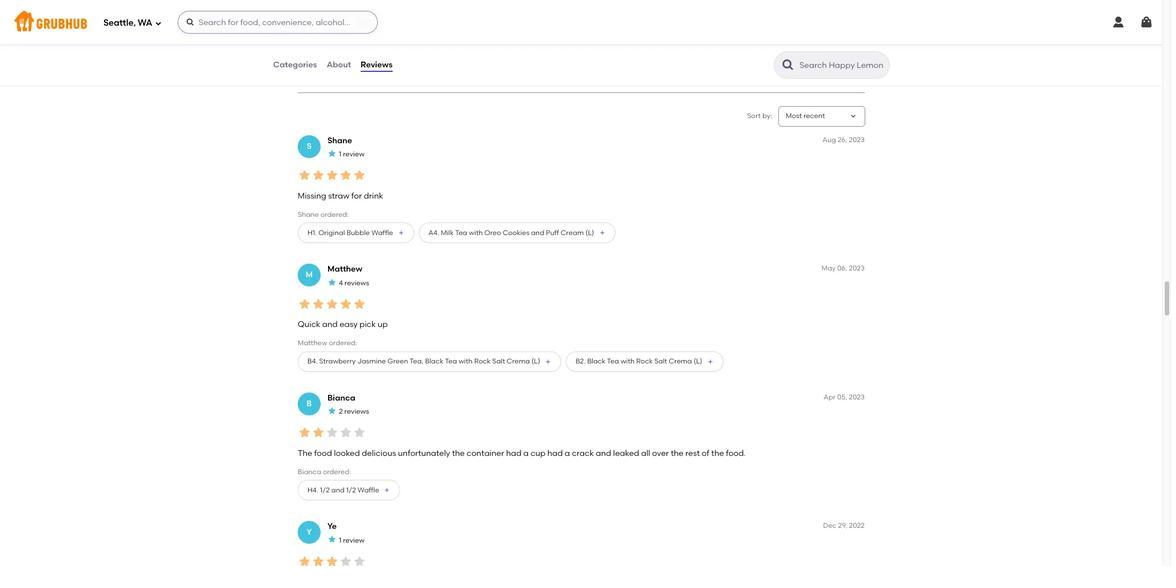 Task type: describe. For each thing, give the bounding box(es) containing it.
most recent
[[786, 112, 825, 120]]

tea for missing straw for drink
[[455, 229, 467, 237]]

the food looked delicious unfortunately the container had a cup had a crack and leaked all over the rest of the food.
[[298, 449, 746, 459]]

leaked
[[613, 449, 639, 459]]

categories button
[[273, 45, 318, 86]]

b2. black tea with rock salt crema (l)
[[576, 358, 702, 366]]

with right tea,
[[459, 358, 473, 366]]

looked
[[334, 449, 360, 459]]

matthew ordered:
[[298, 340, 357, 348]]

1 vertical spatial food
[[314, 449, 332, 459]]

ordered: for straw
[[320, 211, 349, 219]]

bianca for bianca
[[327, 394, 355, 403]]

1 horizontal spatial (l)
[[586, 229, 594, 237]]

1 review for ye
[[339, 537, 364, 545]]

seattle, wa
[[103, 18, 152, 28]]

y
[[307, 528, 312, 538]]

2023 for up
[[849, 265, 865, 273]]

delicious
[[362, 449, 396, 459]]

shane ordered:
[[298, 211, 349, 219]]

drink
[[364, 191, 383, 201]]

a4.
[[429, 229, 439, 237]]

review for shane
[[343, 151, 364, 159]]

and inside button
[[531, 229, 544, 237]]

91 good food
[[305, 43, 340, 63]]

3 the from the left
[[711, 449, 724, 459]]

1 black from the left
[[425, 358, 443, 366]]

time
[[370, 55, 385, 63]]

1 horizontal spatial svg image
[[1140, 15, 1153, 29]]

h1.
[[307, 229, 317, 237]]

on
[[359, 55, 369, 63]]

bianca ordered:
[[298, 469, 351, 477]]

tea right tea,
[[445, 358, 457, 366]]

2 black from the left
[[587, 358, 605, 366]]

05,
[[837, 394, 847, 402]]

b4. strawberry jasmine green tea, black tea with rock salt crema (l)
[[307, 358, 540, 366]]

90
[[359, 43, 369, 53]]

tea,
[[410, 358, 423, 366]]

original
[[318, 229, 345, 237]]

2 1/2 from the left
[[346, 487, 356, 495]]

apr
[[824, 394, 836, 402]]

recent
[[804, 112, 825, 120]]

294 ratings
[[305, 22, 347, 32]]

b4. strawberry jasmine green tea, black tea with rock salt crema (l) button
[[298, 352, 561, 372]]

h1. original bubble waffle button
[[298, 223, 414, 244]]

may 06, 2023
[[822, 265, 865, 273]]

a4. milk tea with oreo cookies and puff cream (l)
[[429, 229, 594, 237]]

h4.
[[307, 487, 318, 495]]

easy
[[340, 320, 358, 330]]

0 horizontal spatial (l)
[[532, 358, 540, 366]]

with for quick and easy pick up
[[621, 358, 635, 366]]

reviews for bianca
[[344, 408, 369, 416]]

plus icon image for b4. strawberry jasmine green tea, black tea with rock salt crema (l)
[[545, 359, 552, 366]]

crack
[[572, 449, 594, 459]]

cup
[[531, 449, 546, 459]]

and left easy
[[322, 320, 338, 330]]

2022
[[849, 522, 865, 530]]

90 on time delivery
[[359, 43, 385, 75]]

1 for shane
[[339, 151, 341, 159]]

of
[[702, 449, 709, 459]]

main navigation navigation
[[0, 0, 1163, 45]]

ordered: for and
[[329, 340, 357, 348]]

quick
[[298, 320, 320, 330]]

dec 29, 2022
[[823, 522, 865, 530]]

m
[[306, 270, 313, 280]]

unfortunately
[[398, 449, 450, 459]]

0 horizontal spatial svg image
[[186, 18, 195, 27]]

rock inside b4. strawberry jasmine green tea, black tea with rock salt crema (l) button
[[474, 358, 491, 366]]

over
[[652, 449, 669, 459]]

91 for 91
[[413, 43, 421, 53]]

missing straw for drink
[[298, 191, 383, 201]]

b2.
[[576, 358, 586, 366]]

sort by:
[[747, 112, 772, 120]]

milk
[[441, 229, 454, 237]]

straw
[[328, 191, 349, 201]]

2 reviews
[[339, 408, 369, 416]]

sort
[[747, 112, 761, 120]]

may
[[822, 265, 836, 273]]

1 2023 from the top
[[849, 136, 865, 144]]

a4. milk tea with oreo cookies and puff cream (l) button
[[419, 223, 615, 244]]

waffle inside h4. 1/2 and 1/2 waffle button
[[358, 487, 379, 495]]

b4.
[[307, 358, 318, 366]]

shane for shane
[[327, 136, 352, 146]]

1 review for shane
[[339, 151, 364, 159]]

oreo
[[484, 229, 501, 237]]

rest
[[685, 449, 700, 459]]

bubble
[[347, 229, 370, 237]]

1 the from the left
[[452, 449, 465, 459]]

b
[[307, 399, 312, 409]]

container
[[467, 449, 504, 459]]

2 the from the left
[[671, 449, 683, 459]]

matthew for matthew ordered:
[[298, 340, 327, 348]]

food inside 91 good food
[[325, 55, 340, 63]]

most
[[786, 112, 802, 120]]

b2. black tea with rock salt crema (l) button
[[566, 352, 723, 372]]

for
[[351, 191, 362, 201]]

ye
[[327, 522, 337, 532]]

ratings
[[320, 22, 347, 32]]

2 had from the left
[[547, 449, 563, 459]]

green
[[388, 358, 408, 366]]

the
[[298, 449, 312, 459]]

quick and easy pick up
[[298, 320, 388, 330]]

about button
[[326, 45, 352, 86]]

pick
[[359, 320, 376, 330]]



Task type: locate. For each thing, give the bounding box(es) containing it.
reviews
[[345, 279, 369, 287], [344, 408, 369, 416]]

good
[[305, 55, 323, 63]]

missing
[[298, 191, 326, 201]]

plus icon image inside h4. 1/2 and 1/2 waffle button
[[384, 488, 391, 494]]

2023 right 26,
[[849, 136, 865, 144]]

0 horizontal spatial black
[[425, 358, 443, 366]]

1 vertical spatial review
[[343, 537, 364, 545]]

with for missing straw for drink
[[469, 229, 483, 237]]

a left crack
[[565, 449, 570, 459]]

wa
[[138, 18, 152, 28]]

plus icon image inside b4. strawberry jasmine green tea, black tea with rock salt crema (l) button
[[545, 359, 552, 366]]

1 had from the left
[[506, 449, 522, 459]]

1 vertical spatial 1
[[339, 537, 341, 545]]

0 horizontal spatial 91
[[305, 43, 313, 53]]

plus icon image for h1. original bubble waffle
[[398, 230, 405, 237]]

shane right the 's'
[[327, 136, 352, 146]]

the
[[452, 449, 465, 459], [671, 449, 683, 459], [711, 449, 724, 459]]

waffle down delicious
[[358, 487, 379, 495]]

by:
[[762, 112, 772, 120]]

0 vertical spatial shane
[[327, 136, 352, 146]]

1 horizontal spatial had
[[547, 449, 563, 459]]

bianca
[[327, 394, 355, 403], [298, 469, 321, 477]]

svg image
[[1112, 15, 1125, 29], [155, 20, 161, 27]]

0 vertical spatial matthew
[[327, 265, 362, 274]]

ordered: down quick and easy pick up
[[329, 340, 357, 348]]

1 91 from the left
[[305, 43, 313, 53]]

1/2 right h4.
[[320, 487, 330, 495]]

0 vertical spatial waffle
[[372, 229, 393, 237]]

matthew for matthew
[[327, 265, 362, 274]]

h1. original bubble waffle
[[307, 229, 393, 237]]

0 vertical spatial food
[[325, 55, 340, 63]]

0 vertical spatial bianca
[[327, 394, 355, 403]]

2023 right 05, at the bottom
[[849, 394, 865, 402]]

1 right y
[[339, 537, 341, 545]]

0 vertical spatial 1 review
[[339, 151, 364, 159]]

bianca up h4.
[[298, 469, 321, 477]]

shane up h1.
[[298, 211, 319, 219]]

and left puff
[[531, 229, 544, 237]]

delivery
[[359, 67, 384, 75]]

0 vertical spatial ordered:
[[320, 211, 349, 219]]

h4. 1/2 and 1/2 waffle
[[307, 487, 379, 495]]

reviews right 2
[[344, 408, 369, 416]]

2 crema from the left
[[669, 358, 692, 366]]

dec
[[823, 522, 836, 530]]

food right good
[[325, 55, 340, 63]]

rock
[[474, 358, 491, 366], [636, 358, 653, 366]]

bianca up 2
[[327, 394, 355, 403]]

cookies
[[503, 229, 529, 237]]

1 vertical spatial matthew
[[298, 340, 327, 348]]

91
[[305, 43, 313, 53], [413, 43, 421, 53]]

puff
[[546, 229, 559, 237]]

1 vertical spatial reviews
[[344, 408, 369, 416]]

review for ye
[[343, 537, 364, 545]]

2
[[339, 408, 343, 416]]

aug
[[823, 136, 836, 144]]

about
[[327, 60, 351, 70]]

1 horizontal spatial crema
[[669, 358, 692, 366]]

plus icon image
[[398, 230, 405, 237], [599, 230, 606, 237], [545, 359, 552, 366], [707, 359, 714, 366], [384, 488, 391, 494]]

1/2
[[320, 487, 330, 495], [346, 487, 356, 495]]

reviews button
[[360, 45, 393, 86]]

1 crema from the left
[[507, 358, 530, 366]]

0 horizontal spatial svg image
[[155, 20, 161, 27]]

reviews for matthew
[[345, 279, 369, 287]]

search icon image
[[781, 58, 795, 72]]

tea right b2.
[[607, 358, 619, 366]]

reviews right 4
[[345, 279, 369, 287]]

reviews
[[361, 60, 393, 70]]

1 for ye
[[339, 537, 341, 545]]

1 review right y
[[339, 537, 364, 545]]

2 1 review from the top
[[339, 537, 364, 545]]

91 right reviews button on the left
[[413, 43, 421, 53]]

294
[[305, 22, 318, 32]]

4
[[339, 279, 343, 287]]

waffle inside h1. original bubble waffle button
[[372, 229, 393, 237]]

bianca for bianca ordered:
[[298, 469, 321, 477]]

(l)
[[586, 229, 594, 237], [532, 358, 540, 366], [694, 358, 702, 366]]

2023 for unfortunately
[[849, 394, 865, 402]]

1 horizontal spatial the
[[671, 449, 683, 459]]

2 2023 from the top
[[849, 265, 865, 273]]

1 review up for
[[339, 151, 364, 159]]

1 horizontal spatial bianca
[[327, 394, 355, 403]]

2 horizontal spatial the
[[711, 449, 724, 459]]

the left rest
[[671, 449, 683, 459]]

2 reviews from the top
[[344, 408, 369, 416]]

with left oreo
[[469, 229, 483, 237]]

1 1/2 from the left
[[320, 487, 330, 495]]

food right 'the'
[[314, 449, 332, 459]]

all
[[641, 449, 650, 459]]

2023 right 06,
[[849, 265, 865, 273]]

0 horizontal spatial a
[[523, 449, 529, 459]]

Search Happy Lemon search field
[[798, 60, 886, 71]]

1
[[339, 151, 341, 159], [339, 537, 341, 545]]

1 horizontal spatial a
[[565, 449, 570, 459]]

1 horizontal spatial 91
[[413, 43, 421, 53]]

2 vertical spatial 2023
[[849, 394, 865, 402]]

shane
[[327, 136, 352, 146], [298, 211, 319, 219]]

matthew up 4
[[327, 265, 362, 274]]

review up for
[[343, 151, 364, 159]]

s
[[307, 142, 312, 151]]

waffle
[[372, 229, 393, 237], [358, 487, 379, 495]]

rock inside b2. black tea with rock salt crema (l) button
[[636, 358, 653, 366]]

26,
[[838, 136, 847, 144]]

2 vertical spatial ordered:
[[323, 469, 351, 477]]

1 horizontal spatial salt
[[654, 358, 667, 366]]

apr 05, 2023
[[824, 394, 865, 402]]

2 horizontal spatial (l)
[[694, 358, 702, 366]]

caret down icon image
[[849, 112, 858, 121]]

0 horizontal spatial had
[[506, 449, 522, 459]]

the right of
[[711, 449, 724, 459]]

and down bianca ordered:
[[331, 487, 345, 495]]

Sort by: field
[[786, 112, 825, 122]]

ordered:
[[320, 211, 349, 219], [329, 340, 357, 348], [323, 469, 351, 477]]

3 2023 from the top
[[849, 394, 865, 402]]

ordered: up original
[[320, 211, 349, 219]]

strawberry
[[319, 358, 356, 366]]

1 horizontal spatial shane
[[327, 136, 352, 146]]

food.
[[726, 449, 746, 459]]

0 horizontal spatial 1/2
[[320, 487, 330, 495]]

a left the cup
[[523, 449, 529, 459]]

plus icon image for h4. 1/2 and 1/2 waffle
[[384, 488, 391, 494]]

1 vertical spatial 1 review
[[339, 537, 364, 545]]

1 horizontal spatial svg image
[[1112, 15, 1125, 29]]

plus icon image inside b2. black tea with rock salt crema (l) button
[[707, 359, 714, 366]]

2 review from the top
[[343, 537, 364, 545]]

1 horizontal spatial rock
[[636, 358, 653, 366]]

0 horizontal spatial salt
[[492, 358, 505, 366]]

1 1 review from the top
[[339, 151, 364, 159]]

with right b2.
[[621, 358, 635, 366]]

1 horizontal spatial black
[[587, 358, 605, 366]]

plus icon image inside h1. original bubble waffle button
[[398, 230, 405, 237]]

1 horizontal spatial 1/2
[[346, 487, 356, 495]]

29,
[[838, 522, 847, 530]]

0 horizontal spatial rock
[[474, 358, 491, 366]]

0 horizontal spatial bianca
[[298, 469, 321, 477]]

review right y
[[343, 537, 364, 545]]

4 reviews
[[339, 279, 369, 287]]

1 reviews from the top
[[345, 279, 369, 287]]

had right the cup
[[547, 449, 563, 459]]

plus icon image for a4. milk tea with oreo cookies and puff cream (l)
[[599, 230, 606, 237]]

tea
[[455, 229, 467, 237], [445, 358, 457, 366], [607, 358, 619, 366]]

tea for quick and easy pick up
[[607, 358, 619, 366]]

0 vertical spatial review
[[343, 151, 364, 159]]

91 inside 91 good food
[[305, 43, 313, 53]]

0 horizontal spatial the
[[452, 449, 465, 459]]

1 vertical spatial ordered:
[[329, 340, 357, 348]]

0 horizontal spatial crema
[[507, 358, 530, 366]]

black right tea,
[[425, 358, 443, 366]]

1 vertical spatial shane
[[298, 211, 319, 219]]

seattle,
[[103, 18, 136, 28]]

0 horizontal spatial matthew
[[298, 340, 327, 348]]

salt
[[492, 358, 505, 366], [654, 358, 667, 366]]

up
[[378, 320, 388, 330]]

svg image
[[1140, 15, 1153, 29], [186, 18, 195, 27]]

ordered: for food
[[323, 469, 351, 477]]

0 vertical spatial reviews
[[345, 279, 369, 287]]

waffle right the bubble
[[372, 229, 393, 237]]

ordered: up h4. 1/2 and 1/2 waffle
[[323, 469, 351, 477]]

2 rock from the left
[[636, 358, 653, 366]]

shane for shane ordered:
[[298, 211, 319, 219]]

cream
[[561, 229, 584, 237]]

categories
[[273, 60, 317, 70]]

black right b2.
[[587, 358, 605, 366]]

1 salt from the left
[[492, 358, 505, 366]]

2 91 from the left
[[413, 43, 421, 53]]

1 vertical spatial 2023
[[849, 265, 865, 273]]

star icon image
[[305, 2, 321, 18], [321, 2, 337, 18], [337, 2, 353, 18], [353, 2, 369, 18], [369, 2, 385, 18], [327, 149, 337, 158], [298, 169, 311, 183], [311, 169, 325, 183], [325, 169, 339, 183], [339, 169, 353, 183], [353, 169, 366, 183], [327, 278, 337, 287], [298, 298, 311, 311], [311, 298, 325, 311], [325, 298, 339, 311], [339, 298, 353, 311], [353, 298, 366, 311], [327, 407, 337, 416], [298, 427, 311, 440], [311, 427, 325, 440], [325, 427, 339, 440], [339, 427, 353, 440], [353, 427, 366, 440], [327, 536, 337, 545], [298, 555, 311, 567], [311, 555, 325, 567], [325, 555, 339, 567], [339, 555, 353, 567], [353, 555, 366, 567]]

1 1 from the top
[[339, 151, 341, 159]]

1/2 down bianca ordered:
[[346, 487, 356, 495]]

1 vertical spatial waffle
[[358, 487, 379, 495]]

2023
[[849, 136, 865, 144], [849, 265, 865, 273], [849, 394, 865, 402]]

1 a from the left
[[523, 449, 529, 459]]

plus icon image inside a4. milk tea with oreo cookies and puff cream (l) button
[[599, 230, 606, 237]]

matthew up b4.
[[298, 340, 327, 348]]

0 horizontal spatial shane
[[298, 211, 319, 219]]

and inside button
[[331, 487, 345, 495]]

Search for food, convenience, alcohol... search field
[[177, 11, 378, 34]]

91 for 91 good food
[[305, 43, 313, 53]]

2 salt from the left
[[654, 358, 667, 366]]

1 rock from the left
[[474, 358, 491, 366]]

2 a from the left
[[565, 449, 570, 459]]

the left container
[[452, 449, 465, 459]]

h4. 1/2 and 1/2 waffle button
[[298, 481, 400, 501]]

tea right milk
[[455, 229, 467, 237]]

1 vertical spatial bianca
[[298, 469, 321, 477]]

had
[[506, 449, 522, 459], [547, 449, 563, 459]]

1 right the 's'
[[339, 151, 341, 159]]

aug 26, 2023
[[823, 136, 865, 144]]

jasmine
[[357, 358, 386, 366]]

1 horizontal spatial matthew
[[327, 265, 362, 274]]

0 vertical spatial 1
[[339, 151, 341, 159]]

black
[[425, 358, 443, 366], [587, 358, 605, 366]]

06,
[[837, 265, 847, 273]]

2 1 from the top
[[339, 537, 341, 545]]

and right crack
[[596, 449, 611, 459]]

91 up good
[[305, 43, 313, 53]]

had left the cup
[[506, 449, 522, 459]]

and
[[531, 229, 544, 237], [322, 320, 338, 330], [596, 449, 611, 459], [331, 487, 345, 495]]

0 vertical spatial 2023
[[849, 136, 865, 144]]

plus icon image for b2. black tea with rock salt crema (l)
[[707, 359, 714, 366]]

1 review from the top
[[343, 151, 364, 159]]



Task type: vqa. For each thing, say whether or not it's contained in the screenshot.
the Tea associated with Quick and easy pick up
yes



